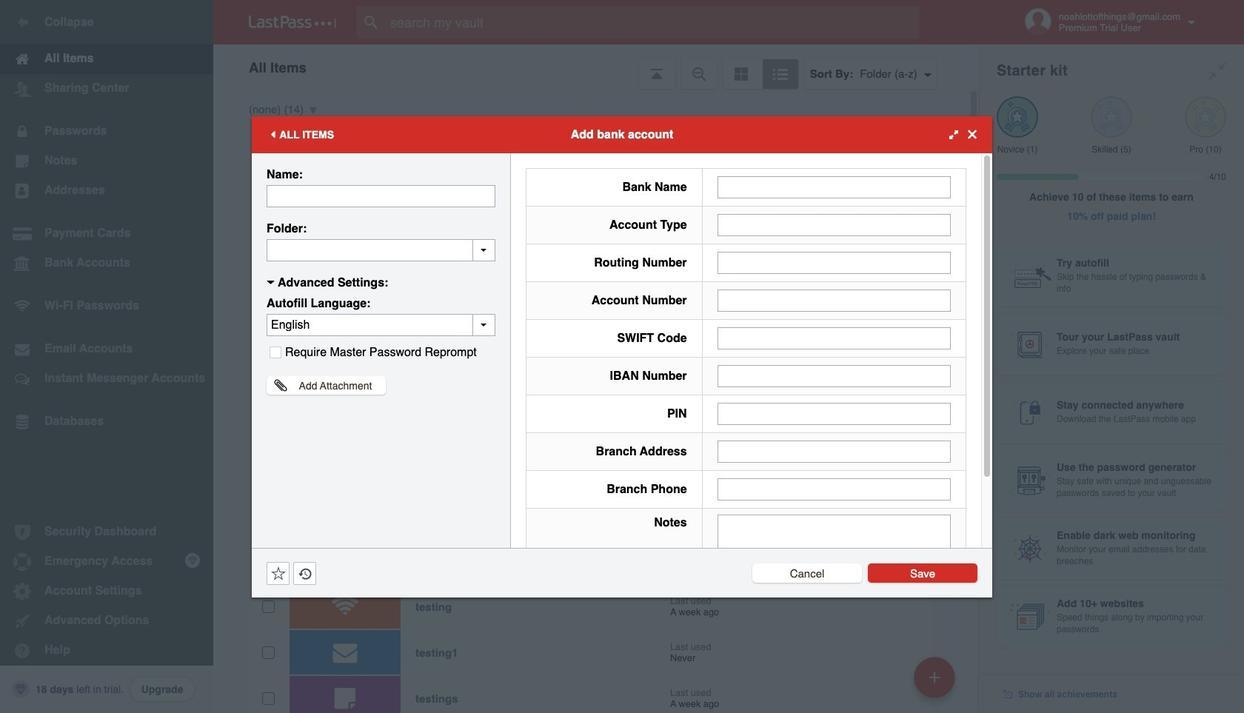 Task type: describe. For each thing, give the bounding box(es) containing it.
main navigation navigation
[[0, 0, 213, 713]]

Search search field
[[357, 6, 949, 39]]



Task type: locate. For each thing, give the bounding box(es) containing it.
new item image
[[929, 672, 940, 682]]

new item navigation
[[909, 652, 964, 713]]

vault options navigation
[[213, 44, 979, 89]]

None text field
[[717, 214, 951, 236], [717, 251, 951, 274], [717, 289, 951, 311], [717, 440, 951, 462], [717, 478, 951, 500], [717, 514, 951, 606], [717, 214, 951, 236], [717, 251, 951, 274], [717, 289, 951, 311], [717, 440, 951, 462], [717, 478, 951, 500], [717, 514, 951, 606]]

search my vault text field
[[357, 6, 949, 39]]

lastpass image
[[249, 16, 336, 29]]

None text field
[[717, 176, 951, 198], [267, 185, 495, 207], [267, 239, 495, 261], [717, 327, 951, 349], [717, 365, 951, 387], [717, 402, 951, 425], [717, 176, 951, 198], [267, 185, 495, 207], [267, 239, 495, 261], [717, 327, 951, 349], [717, 365, 951, 387], [717, 402, 951, 425]]

dialog
[[252, 116, 992, 616]]



Task type: vqa. For each thing, say whether or not it's contained in the screenshot.
"New Item" element
no



